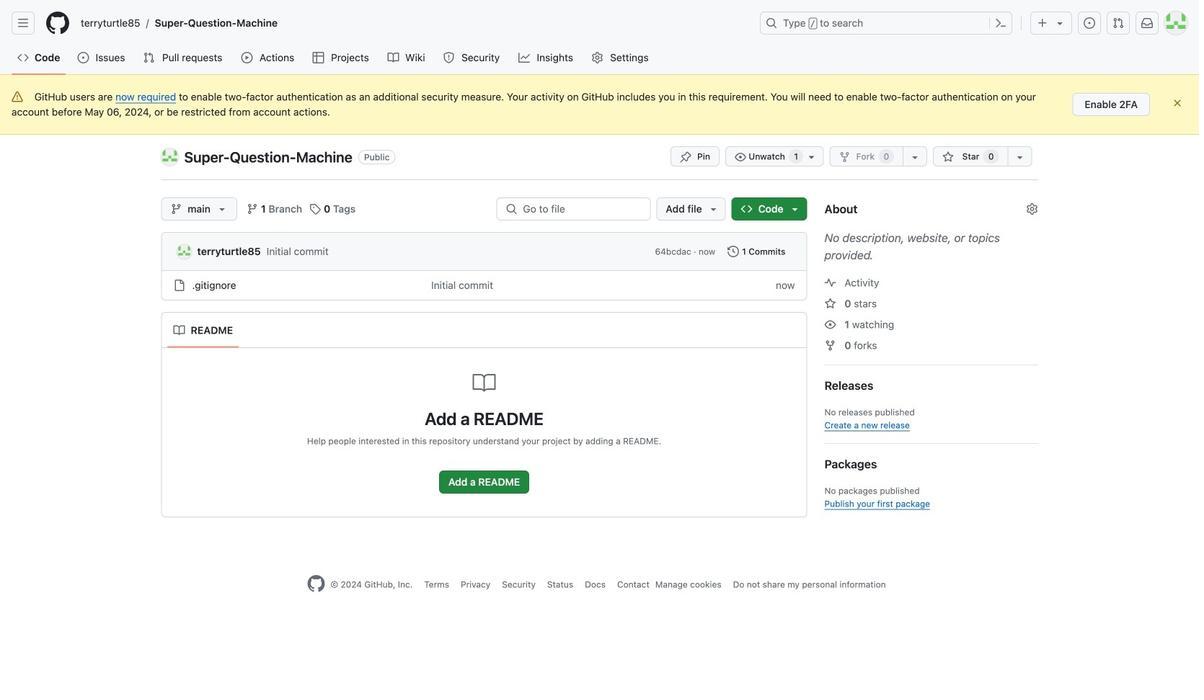 Task type: describe. For each thing, give the bounding box(es) containing it.
play image
[[241, 52, 253, 63]]

0 horizontal spatial triangle down image
[[216, 203, 228, 215]]

pin this repository to your profile image
[[680, 151, 692, 163]]

star image
[[943, 151, 955, 163]]

star image
[[825, 298, 836, 310]]

graph image
[[519, 52, 530, 63]]

1 vertical spatial book image
[[173, 325, 185, 337]]

0 vertical spatial homepage image
[[46, 12, 69, 35]]

dismiss this message image
[[1172, 97, 1184, 109]]

issue opened image
[[1084, 17, 1096, 29]]

1 horizontal spatial code image
[[741, 203, 753, 215]]

gear image
[[592, 52, 604, 63]]

git pull request image
[[143, 52, 155, 63]]

1 horizontal spatial book image
[[388, 52, 399, 63]]

history image
[[728, 246, 740, 258]]

table image
[[313, 52, 324, 63]]

see your forks of this repository image
[[910, 151, 921, 163]]

triangle down image
[[708, 203, 720, 215]]

add this repository to a list image
[[1015, 151, 1026, 163]]

git pull request image
[[1113, 17, 1125, 29]]

1 vertical spatial homepage image
[[308, 576, 325, 593]]

repo forked image
[[839, 151, 851, 163]]



Task type: locate. For each thing, give the bounding box(es) containing it.
1 horizontal spatial homepage image
[[308, 576, 325, 593]]

Go to file text field
[[523, 198, 636, 220]]

2 horizontal spatial triangle down image
[[1055, 17, 1066, 29]]

0 vertical spatial book image
[[388, 52, 399, 63]]

code image
[[17, 52, 29, 63], [741, 203, 753, 215]]

eye image
[[735, 151, 747, 163]]

terryturtle85 image
[[177, 245, 192, 259]]

0 horizontal spatial code image
[[17, 52, 29, 63]]

edit repository metadata image
[[1027, 203, 1038, 215]]

0 vertical spatial code image
[[17, 52, 29, 63]]

eye image
[[825, 319, 836, 331]]

list
[[75, 12, 752, 35]]

git branch image
[[247, 203, 258, 215]]

0 horizontal spatial homepage image
[[46, 12, 69, 35]]

issue opened image
[[77, 52, 89, 63]]

code image right triangle down icon
[[741, 203, 753, 215]]

repo forked image
[[825, 340, 836, 352]]

pulse image
[[825, 277, 836, 289]]

banner
[[0, 0, 1200, 75]]

code image up alert image
[[17, 52, 29, 63]]

1 vertical spatial code image
[[741, 203, 753, 215]]

tag image
[[310, 203, 321, 215]]

notifications image
[[1142, 17, 1153, 29]]

owner avatar image
[[161, 149, 179, 166]]

triangle down image
[[1055, 17, 1066, 29], [216, 203, 228, 215], [790, 203, 801, 215]]

1 horizontal spatial triangle down image
[[790, 203, 801, 215]]

alert image
[[12, 91, 23, 103]]

0 horizontal spatial book image
[[173, 325, 185, 337]]

homepage image
[[46, 12, 69, 35], [308, 576, 325, 593]]

search image
[[506, 203, 518, 215]]

shield image
[[443, 52, 455, 63]]

git branch image
[[171, 203, 182, 215]]

command palette image
[[996, 17, 1007, 29]]

book image
[[388, 52, 399, 63], [173, 325, 185, 337]]

0 users starred this repository element
[[984, 149, 999, 164]]



Task type: vqa. For each thing, say whether or not it's contained in the screenshot.
Find a member… text field
no



